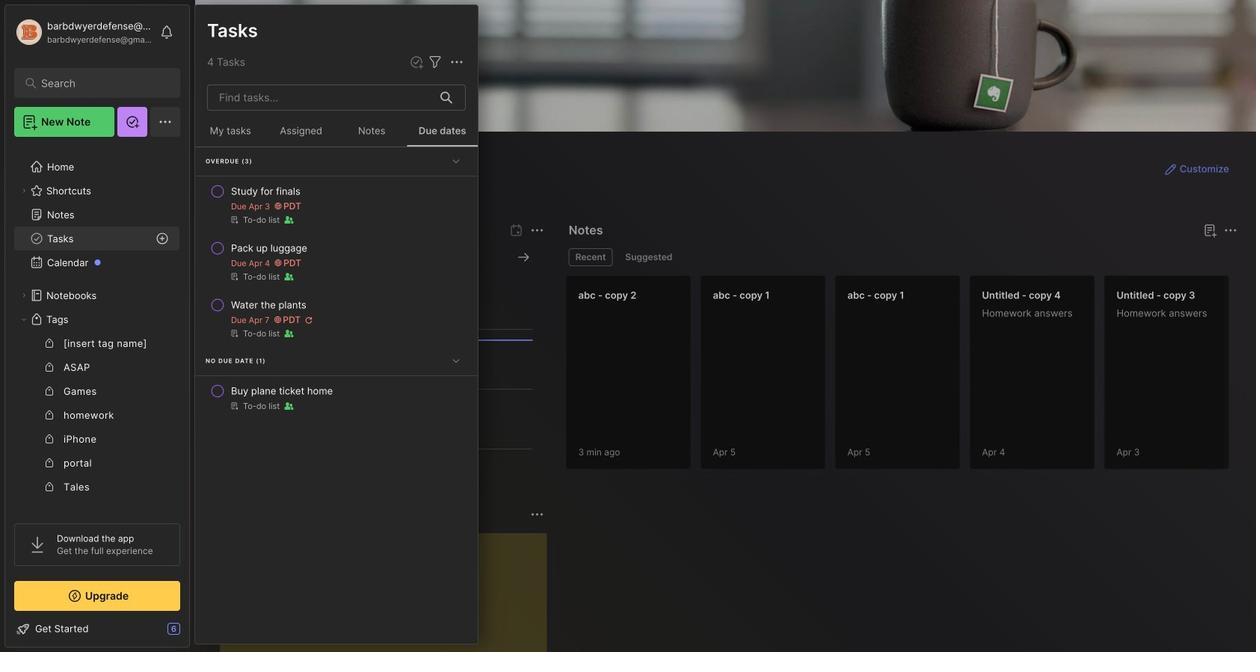 Task type: describe. For each thing, give the bounding box(es) containing it.
study for finals 1 cell
[[231, 184, 301, 199]]

main element
[[0, 0, 195, 652]]

2 tab from the left
[[619, 248, 680, 266]]

none search field inside the main element
[[41, 74, 160, 92]]

3 row from the top
[[201, 292, 472, 346]]

pack up luggage 2 cell
[[231, 241, 308, 256]]

1 horizontal spatial row group
[[566, 275, 1257, 479]]

tree inside the main element
[[5, 146, 189, 652]]

1 row from the top
[[201, 178, 472, 232]]

More actions and view options field
[[444, 53, 466, 71]]

more actions and view options image
[[448, 53, 466, 71]]

Start writing… text field
[[232, 533, 547, 652]]

Help and Learning task checklist field
[[5, 617, 189, 641]]

Search text field
[[41, 76, 160, 91]]

buy plane ticket home 5 cell
[[231, 384, 333, 399]]

0 horizontal spatial row group
[[195, 147, 478, 420]]



Task type: locate. For each thing, give the bounding box(es) containing it.
click to collapse image
[[189, 625, 200, 643]]

tab list
[[569, 248, 1236, 266]]

Find tasks… text field
[[210, 85, 432, 110]]

1 tab from the left
[[569, 248, 613, 266]]

tab
[[569, 248, 613, 266], [619, 248, 680, 266]]

collapse overdue image
[[449, 153, 464, 168]]

new task image
[[409, 55, 424, 70]]

group inside tree
[[14, 331, 180, 571]]

group
[[14, 331, 180, 571]]

row
[[201, 178, 472, 232], [201, 235, 472, 289], [201, 292, 472, 346], [201, 378, 472, 418]]

water the plants 3 cell
[[231, 298, 307, 313]]

collapse noduedate image
[[449, 353, 464, 368]]

Account field
[[14, 17, 153, 47]]

None search field
[[41, 74, 160, 92]]

row group
[[195, 147, 478, 420], [566, 275, 1257, 479]]

0 horizontal spatial tab
[[569, 248, 613, 266]]

4 row from the top
[[201, 378, 472, 418]]

Filter tasks field
[[426, 53, 444, 71]]

filter tasks image
[[426, 53, 444, 71]]

expand tags image
[[19, 315, 28, 324]]

tree
[[5, 146, 189, 652]]

2 row from the top
[[201, 235, 472, 289]]

1 horizontal spatial tab
[[619, 248, 680, 266]]

expand notebooks image
[[19, 291, 28, 300]]



Task type: vqa. For each thing, say whether or not it's contained in the screenshot.
Note Editor text field
no



